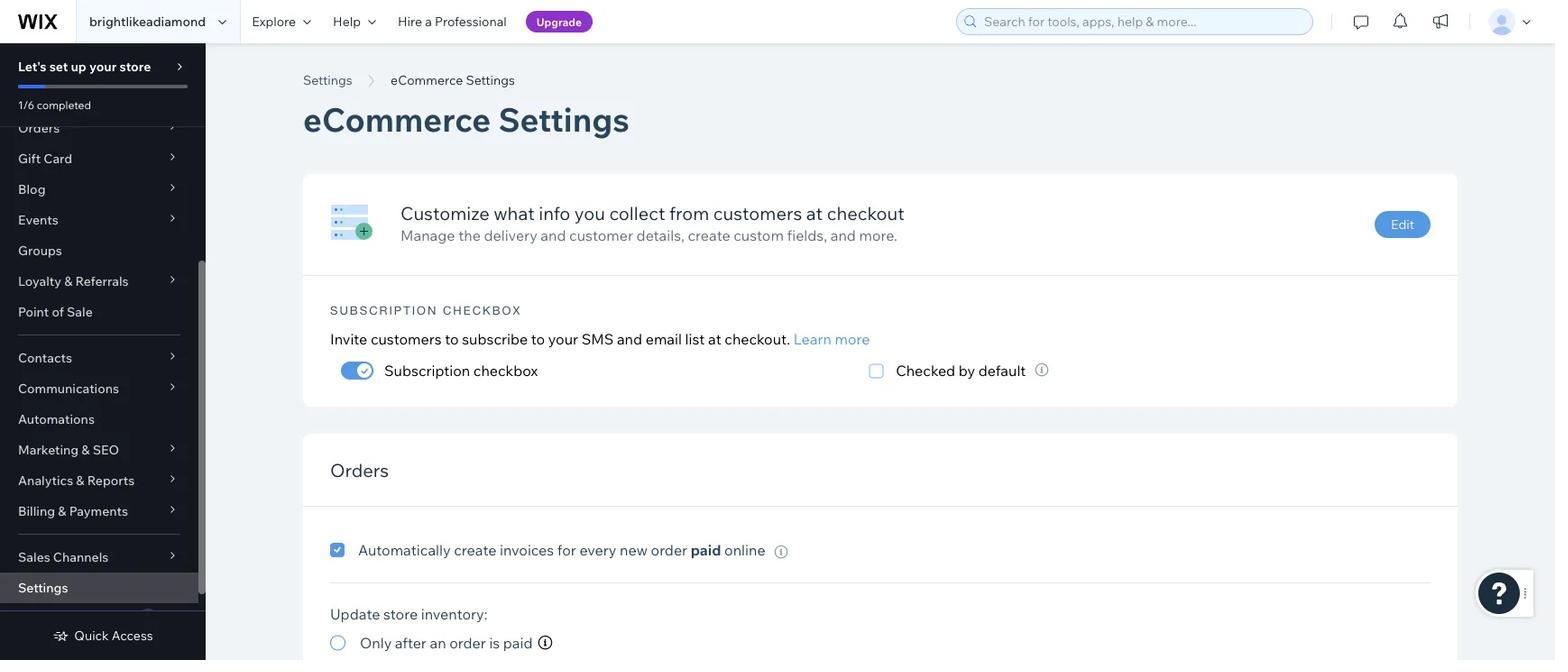 Task type: locate. For each thing, give the bounding box(es) containing it.
subscription up invite
[[330, 303, 438, 317]]

learn
[[794, 330, 832, 348]]

0 vertical spatial order
[[651, 542, 688, 560]]

create
[[688, 226, 731, 244], [454, 542, 497, 560]]

at
[[807, 202, 823, 225], [708, 330, 722, 348]]

1 vertical spatial customers
[[371, 330, 442, 348]]

sale
[[67, 304, 93, 320]]

0 vertical spatial create
[[688, 226, 731, 244]]

1 horizontal spatial customers
[[714, 202, 802, 225]]

an
[[430, 634, 446, 652]]

loyalty & referrals button
[[0, 266, 199, 297]]

sales
[[18, 550, 50, 565]]

1 horizontal spatial store
[[383, 606, 418, 624]]

store up after
[[383, 606, 418, 624]]

online
[[725, 542, 766, 560]]

completed
[[37, 98, 91, 111]]

let's set up your store
[[18, 59, 151, 74]]

0 horizontal spatial settings link
[[0, 573, 199, 604]]

inventory:
[[421, 606, 488, 624]]

1 vertical spatial settings link
[[0, 573, 199, 604]]

collect
[[610, 202, 666, 225]]

0 vertical spatial paid
[[691, 542, 721, 560]]

paid
[[691, 542, 721, 560], [503, 634, 533, 652]]

contacts button
[[0, 343, 199, 374]]

1 vertical spatial order
[[450, 634, 486, 652]]

what
[[494, 202, 535, 225]]

billing & payments
[[18, 504, 128, 519]]

& for analytics
[[76, 473, 84, 489]]

to
[[445, 330, 459, 348], [531, 330, 545, 348]]

paid left online
[[691, 542, 721, 560]]

0 horizontal spatial your
[[89, 59, 117, 74]]

upgrade
[[537, 15, 582, 28]]

0 horizontal spatial to
[[445, 330, 459, 348]]

ecommerce
[[391, 72, 463, 88], [303, 98, 491, 139]]

subscription for subscription checkbox
[[384, 361, 470, 379]]

checkbox
[[443, 303, 522, 317]]

1 horizontal spatial info tooltip image
[[775, 545, 788, 559]]

1 horizontal spatial your
[[548, 330, 579, 348]]

1 horizontal spatial at
[[807, 202, 823, 225]]

0 horizontal spatial store
[[119, 59, 151, 74]]

custom
[[734, 226, 784, 244]]

1 to from the left
[[445, 330, 459, 348]]

subscription down subscription checkbox
[[384, 361, 470, 379]]

2 horizontal spatial and
[[831, 226, 856, 244]]

& inside popup button
[[82, 442, 90, 458]]

info
[[539, 202, 571, 225]]

1 vertical spatial info tooltip image
[[775, 545, 788, 559]]

customers
[[714, 202, 802, 225], [371, 330, 442, 348]]

settings link
[[294, 71, 362, 89], [0, 573, 199, 604]]

0 vertical spatial store
[[119, 59, 151, 74]]

your
[[89, 59, 117, 74], [548, 330, 579, 348]]

communications button
[[0, 374, 199, 404]]

& left reports
[[76, 473, 84, 489]]

customers down subscription checkbox
[[371, 330, 442, 348]]

0 horizontal spatial paid
[[503, 634, 533, 652]]

create inside customize what info you collect from customers at checkout manage the delivery and customer details, create custom fields, and more.
[[688, 226, 731, 244]]

1 vertical spatial orders
[[330, 459, 389, 481]]

gift card button
[[0, 143, 199, 174]]

set
[[49, 59, 68, 74]]

orders
[[18, 120, 60, 136], [330, 459, 389, 481]]

0 vertical spatial orders
[[18, 120, 60, 136]]

create left invoices
[[454, 542, 497, 560]]

& inside 'popup button'
[[76, 473, 84, 489]]

& right loyalty
[[64, 273, 73, 289]]

& for loyalty
[[64, 273, 73, 289]]

point of sale
[[18, 304, 93, 320]]

settings link down channels
[[0, 573, 199, 604]]

1 vertical spatial your
[[548, 330, 579, 348]]

1 vertical spatial create
[[454, 542, 497, 560]]

order
[[651, 542, 688, 560], [450, 634, 486, 652]]

automatically create invoices for every new order paid online
[[358, 542, 766, 560]]

0 vertical spatial ecommerce settings
[[391, 72, 515, 88]]

sidebar element
[[0, 0, 206, 661]]

2 vertical spatial info tooltip image
[[538, 636, 553, 651]]

info tooltip image right 'is'
[[538, 636, 553, 651]]

fields,
[[787, 226, 828, 244]]

seo
[[93, 442, 119, 458]]

0 vertical spatial info tooltip image
[[1035, 363, 1049, 377]]

order right 'new' on the bottom left
[[651, 542, 688, 560]]

0 vertical spatial at
[[807, 202, 823, 225]]

0 vertical spatial settings link
[[294, 71, 362, 89]]

referrals
[[75, 273, 129, 289]]

& left seo
[[82, 442, 90, 458]]

to right subscribe
[[531, 330, 545, 348]]

1 horizontal spatial order
[[651, 542, 688, 560]]

checked by default
[[896, 361, 1026, 379]]

and
[[541, 226, 566, 244], [831, 226, 856, 244], [617, 330, 643, 348]]

&
[[64, 273, 73, 289], [82, 442, 90, 458], [76, 473, 84, 489], [58, 504, 66, 519]]

reports
[[87, 473, 135, 489]]

subscription
[[330, 303, 438, 317], [384, 361, 470, 379]]

orders inside dropdown button
[[18, 120, 60, 136]]

1 horizontal spatial create
[[688, 226, 731, 244]]

0 horizontal spatial info tooltip image
[[538, 636, 553, 651]]

point
[[18, 304, 49, 320]]

0 horizontal spatial create
[[454, 542, 497, 560]]

1 vertical spatial ecommerce settings
[[303, 98, 630, 139]]

groups
[[18, 243, 62, 259]]

create down 'from'
[[688, 226, 731, 244]]

customers up custom
[[714, 202, 802, 225]]

1 horizontal spatial to
[[531, 330, 545, 348]]

and down checkout at the right top of the page
[[831, 226, 856, 244]]

0 horizontal spatial order
[[450, 634, 486, 652]]

info tooltip image right online
[[775, 545, 788, 559]]

your left sms
[[548, 330, 579, 348]]

0 horizontal spatial orders
[[18, 120, 60, 136]]

help button
[[322, 0, 387, 43]]

billing
[[18, 504, 55, 519]]

0 vertical spatial customers
[[714, 202, 802, 225]]

0 vertical spatial your
[[89, 59, 117, 74]]

1 vertical spatial at
[[708, 330, 722, 348]]

contacts
[[18, 350, 72, 366]]

and right sms
[[617, 330, 643, 348]]

info tooltip image right default on the bottom of page
[[1035, 363, 1049, 377]]

1 vertical spatial subscription
[[384, 361, 470, 379]]

paid right 'is'
[[503, 634, 533, 652]]

invite
[[330, 330, 368, 348]]

1 horizontal spatial and
[[617, 330, 643, 348]]

& right billing
[[58, 504, 66, 519]]

groups link
[[0, 236, 199, 266]]

billing & payments button
[[0, 496, 199, 527]]

and down info
[[541, 226, 566, 244]]

at right list
[[708, 330, 722, 348]]

to up subscription checkbox
[[445, 330, 459, 348]]

at up fields,
[[807, 202, 823, 225]]

payments
[[69, 504, 128, 519]]

access
[[112, 628, 153, 644]]

store down brightlikeadiamond
[[119, 59, 151, 74]]

info tooltip image
[[1035, 363, 1049, 377], [775, 545, 788, 559], [538, 636, 553, 651]]

help
[[333, 14, 361, 29]]

0 vertical spatial subscription
[[330, 303, 438, 317]]

info tooltip image for only after an order is paid
[[538, 636, 553, 651]]

1 vertical spatial store
[[383, 606, 418, 624]]

0 vertical spatial ecommerce
[[391, 72, 463, 88]]

blog
[[18, 181, 46, 197]]

settings link down help
[[294, 71, 362, 89]]

1 vertical spatial paid
[[503, 634, 533, 652]]

store
[[119, 59, 151, 74], [383, 606, 418, 624]]

communications
[[18, 381, 119, 397]]

your right up
[[89, 59, 117, 74]]

order left 'is'
[[450, 634, 486, 652]]



Task type: describe. For each thing, give the bounding box(es) containing it.
1 vertical spatial ecommerce
[[303, 98, 491, 139]]

sms
[[582, 330, 614, 348]]

checkbox
[[474, 361, 538, 379]]

marketing
[[18, 442, 79, 458]]

by
[[959, 361, 976, 379]]

new
[[620, 542, 648, 560]]

customize
[[401, 202, 490, 225]]

email
[[646, 330, 682, 348]]

up
[[71, 59, 86, 74]]

after
[[395, 634, 427, 652]]

marketing & seo button
[[0, 435, 199, 466]]

subscribe
[[462, 330, 528, 348]]

explore
[[252, 14, 296, 29]]

0 horizontal spatial customers
[[371, 330, 442, 348]]

blog button
[[0, 174, 199, 205]]

for
[[558, 542, 576, 560]]

1/6 completed
[[18, 98, 91, 111]]

customize what info you collect from customers at checkout manage the delivery and customer details, create custom fields, and more.
[[401, 202, 905, 244]]

the
[[459, 226, 481, 244]]

edit
[[1391, 217, 1415, 232]]

you
[[575, 202, 606, 225]]

subscription checkbox
[[384, 361, 538, 379]]

0 horizontal spatial and
[[541, 226, 566, 244]]

analytics
[[18, 473, 73, 489]]

automatically
[[358, 542, 451, 560]]

hire a professional
[[398, 14, 507, 29]]

is
[[489, 634, 500, 652]]

only
[[360, 634, 392, 652]]

1 horizontal spatial orders
[[330, 459, 389, 481]]

1 horizontal spatial paid
[[691, 542, 721, 560]]

more.
[[860, 226, 898, 244]]

loyalty
[[18, 273, 61, 289]]

upgrade button
[[526, 11, 593, 32]]

subscription checkbox
[[330, 303, 522, 317]]

& for billing
[[58, 504, 66, 519]]

quick access button
[[53, 628, 153, 644]]

& for marketing
[[82, 442, 90, 458]]

checked
[[896, 361, 956, 379]]

update
[[330, 606, 380, 624]]

gift
[[18, 151, 41, 166]]

store inside sidebar element
[[119, 59, 151, 74]]

your inside sidebar element
[[89, 59, 117, 74]]

settings inside sidebar element
[[18, 580, 68, 596]]

point of sale link
[[0, 297, 199, 328]]

manage
[[401, 226, 455, 244]]

events button
[[0, 205, 199, 236]]

only after an order is paid
[[360, 634, 533, 652]]

marketing & seo
[[18, 442, 119, 458]]

edit button
[[1375, 211, 1431, 238]]

update store inventory:
[[330, 606, 488, 624]]

loyalty & referrals
[[18, 273, 129, 289]]

invoices
[[500, 542, 554, 560]]

Search for tools, apps, help & more... field
[[979, 9, 1308, 34]]

hire a professional link
[[387, 0, 518, 43]]

a
[[425, 14, 432, 29]]

info tooltip image for automatically create invoices for every new order
[[775, 545, 788, 559]]

settings link inside sidebar element
[[0, 573, 199, 604]]

sales channels
[[18, 550, 109, 565]]

gift card
[[18, 151, 72, 166]]

let's
[[18, 59, 47, 74]]

analytics & reports
[[18, 473, 135, 489]]

2 to from the left
[[531, 330, 545, 348]]

automations link
[[0, 404, 199, 435]]

customers inside customize what info you collect from customers at checkout manage the delivery and customer details, create custom fields, and more.
[[714, 202, 802, 225]]

invite customers to subscribe to your sms and email list at checkout. learn more
[[330, 330, 870, 348]]

subscription for subscription checkbox
[[330, 303, 438, 317]]

customer
[[570, 226, 633, 244]]

1/6
[[18, 98, 34, 111]]

checkout
[[827, 202, 905, 225]]

hire
[[398, 14, 422, 29]]

checkout.
[[725, 330, 791, 348]]

brightlikeadiamond
[[89, 14, 206, 29]]

of
[[52, 304, 64, 320]]

details,
[[637, 226, 685, 244]]

at inside customize what info you collect from customers at checkout manage the delivery and customer details, create custom fields, and more.
[[807, 202, 823, 225]]

events
[[18, 212, 58, 228]]

card
[[44, 151, 72, 166]]

orders button
[[0, 113, 199, 143]]

1 horizontal spatial settings link
[[294, 71, 362, 89]]

list
[[685, 330, 705, 348]]

quick
[[74, 628, 109, 644]]

analytics & reports button
[[0, 466, 199, 496]]

professional
[[435, 14, 507, 29]]

channels
[[53, 550, 109, 565]]

quick access
[[74, 628, 153, 644]]

0 horizontal spatial at
[[708, 330, 722, 348]]

2 horizontal spatial info tooltip image
[[1035, 363, 1049, 377]]

more
[[835, 330, 870, 348]]

every
[[580, 542, 617, 560]]

delivery
[[484, 226, 538, 244]]

learn more link
[[794, 330, 870, 348]]



